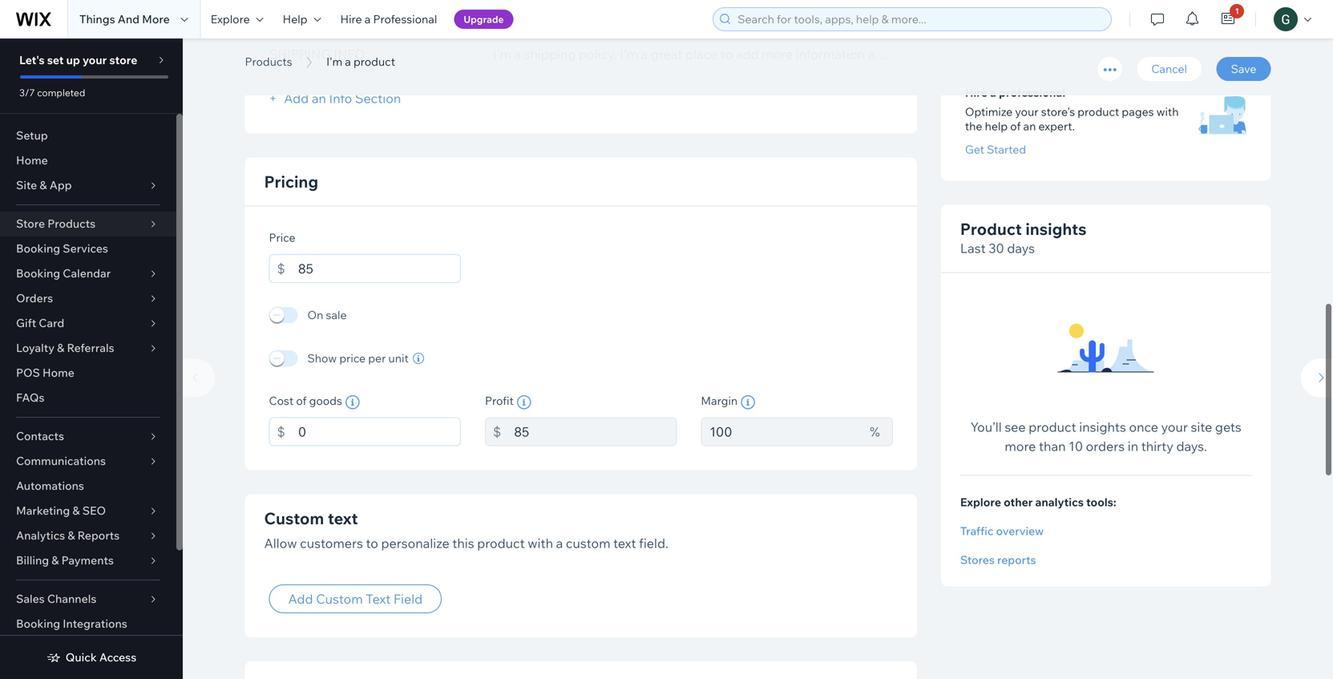 Task type: locate. For each thing, give the bounding box(es) containing it.
sales channels button
[[0, 587, 176, 612]]

products up booking services
[[47, 217, 96, 231]]

$ for on sale
[[277, 261, 285, 277]]

explore for explore other analytics tools:
[[961, 495, 1002, 510]]

store products
[[16, 217, 96, 231]]

3 booking from the top
[[16, 617, 60, 631]]

products inside i'm a product form
[[245, 55, 292, 69]]

booking calendar button
[[0, 261, 176, 286]]

2 booking from the top
[[16, 266, 60, 280]]

with right pages
[[1157, 105, 1179, 119]]

hire up info
[[341, 12, 362, 26]]

your down professional
[[1016, 105, 1039, 119]]

with inside the custom text allow customers to personalize this product with a custom text field.
[[528, 535, 553, 551]]

& right site
[[40, 178, 47, 192]]

an inside optimize your store's product pages with the help of an expert.
[[1024, 119, 1037, 133]]

products inside dropdown button
[[47, 217, 96, 231]]

custom inside the custom text allow customers to personalize this product with a custom text field.
[[264, 509, 324, 529]]

home down loyalty & referrals
[[43, 366, 74, 380]]

0 vertical spatial custom
[[264, 509, 324, 529]]

hire up optimize
[[966, 86, 988, 100]]

1 horizontal spatial info tooltip image
[[517, 395, 532, 410]]

card
[[39, 316, 64, 330]]

field.
[[639, 535, 669, 551]]

explore up products link
[[211, 12, 250, 26]]

1 vertical spatial your
[[1016, 105, 1039, 119]]

1 vertical spatial add
[[288, 591, 313, 607]]

text
[[328, 509, 358, 529], [614, 535, 637, 551]]

days.
[[1177, 439, 1208, 455]]

an left info
[[312, 90, 326, 106]]

last
[[961, 240, 986, 256]]

analytics & reports button
[[0, 524, 176, 549]]

a
[[365, 12, 371, 26], [293, 34, 309, 71], [345, 55, 351, 69], [991, 86, 997, 100], [556, 535, 563, 551]]

0 horizontal spatial your
[[83, 53, 107, 67]]

& up "billing & payments"
[[68, 529, 75, 543]]

other
[[1004, 495, 1033, 510]]

a up optimize
[[991, 86, 997, 100]]

add
[[284, 90, 309, 106], [288, 591, 313, 607]]

& right billing
[[52, 553, 59, 567]]

& left seo at the left of page
[[72, 504, 80, 518]]

product down "hire a professional" on the top of page
[[316, 34, 427, 71]]

professional
[[999, 86, 1066, 100]]

explore up traffic
[[961, 495, 1002, 510]]

0 vertical spatial add
[[284, 90, 309, 106]]

on sale
[[308, 308, 347, 322]]

show price per unit
[[308, 351, 409, 365]]

things and more
[[79, 12, 170, 26]]

section
[[355, 90, 401, 106]]

0 vertical spatial explore
[[211, 12, 250, 26]]

1 vertical spatial hire
[[966, 86, 988, 100]]

orders
[[16, 291, 53, 305]]

orders
[[1087, 439, 1125, 455]]

custom up allow
[[264, 509, 324, 529]]

insights up 'days'
[[1026, 219, 1087, 239]]

2 info tooltip image from the left
[[517, 395, 532, 410]]

you'll see product insights once your site gets more than 10 orders in thirty days.
[[971, 419, 1242, 455]]

0 horizontal spatial products
[[47, 217, 96, 231]]

marketing & seo button
[[0, 499, 176, 524]]

of right cost
[[296, 394, 307, 408]]

1 vertical spatial an
[[1024, 119, 1037, 133]]

products down help
[[245, 55, 292, 69]]

hire for hire a professional
[[341, 12, 362, 26]]

payments
[[61, 553, 114, 567]]

a left custom
[[556, 535, 563, 551]]

your inside the you'll see product insights once your site gets more than 10 orders in thirty days.
[[1162, 419, 1189, 435]]

the
[[966, 119, 983, 133]]

info tooltip image right goods
[[346, 395, 360, 410]]

billing & payments button
[[0, 549, 176, 574]]

1 horizontal spatial an
[[1024, 119, 1037, 133]]

you'll
[[971, 419, 1002, 435]]

i'm up add an info section link
[[327, 55, 343, 69]]

0 vertical spatial home
[[16, 153, 48, 167]]

of inside optimize your store's product pages with the help of an expert.
[[1011, 119, 1021, 133]]

0 horizontal spatial text
[[328, 509, 358, 529]]

with left custom
[[528, 535, 553, 551]]

info tooltip image for cost of goods
[[346, 395, 360, 410]]

1 booking from the top
[[16, 241, 60, 255]]

add an info section
[[281, 90, 401, 106]]

custom inside button
[[316, 591, 363, 607]]

calendar
[[63, 266, 111, 280]]

None text field
[[298, 254, 461, 283], [514, 417, 677, 446], [298, 254, 461, 283], [514, 417, 677, 446]]

insights inside product insights last 30 days
[[1026, 219, 1087, 239]]

None text field
[[298, 417, 461, 446], [701, 417, 862, 446], [298, 417, 461, 446], [701, 417, 862, 446]]

app
[[50, 178, 72, 192]]

booking up orders
[[16, 266, 60, 280]]

0 vertical spatial hire
[[341, 12, 362, 26]]

2 vertical spatial your
[[1162, 419, 1189, 435]]

& for loyalty
[[57, 341, 64, 355]]

once
[[1130, 419, 1159, 435]]

store
[[16, 217, 45, 231]]

orders button
[[0, 286, 176, 311]]

1 horizontal spatial of
[[1011, 119, 1021, 133]]

product inside the custom text allow customers to personalize this product with a custom text field.
[[477, 535, 525, 551]]

custom
[[264, 509, 324, 529], [316, 591, 363, 607]]

your right up
[[83, 53, 107, 67]]

an
[[312, 90, 326, 106], [1024, 119, 1037, 133]]

sales channels
[[16, 592, 97, 606]]

1 horizontal spatial explore
[[961, 495, 1002, 510]]

0 horizontal spatial an
[[312, 90, 326, 106]]

0 vertical spatial insights
[[1026, 219, 1087, 239]]

booking integrations link
[[0, 612, 176, 637]]

access
[[99, 651, 137, 665]]

1 vertical spatial custom
[[316, 591, 363, 607]]

$ down price
[[277, 261, 285, 277]]

1 horizontal spatial products
[[245, 55, 292, 69]]

1 vertical spatial insights
[[1080, 419, 1127, 435]]

product right this
[[477, 535, 525, 551]]

a down help
[[293, 34, 309, 71]]

shipping info
[[269, 46, 366, 62]]

site & app button
[[0, 173, 176, 198]]

pos home link
[[0, 361, 176, 386]]

1 vertical spatial with
[[528, 535, 553, 551]]

text up the customers on the left bottom of page
[[328, 509, 358, 529]]

billing & payments
[[16, 553, 114, 567]]

i'm a product
[[245, 34, 427, 71], [327, 55, 395, 69]]

0 horizontal spatial with
[[528, 535, 553, 551]]

traffic
[[961, 524, 994, 538]]

upgrade button
[[454, 10, 514, 29]]

gift card
[[16, 316, 64, 330]]

0 vertical spatial booking
[[16, 241, 60, 255]]

text left "field."
[[614, 535, 637, 551]]

hire inside i'm a product form
[[966, 86, 988, 100]]

1 horizontal spatial with
[[1157, 105, 1179, 119]]

automations link
[[0, 474, 176, 499]]

custom left text
[[316, 591, 363, 607]]

1 horizontal spatial hire
[[966, 86, 988, 100]]

see
[[1005, 419, 1026, 435]]

hire inside the hire a professional link
[[341, 12, 362, 26]]

info tooltip image
[[346, 395, 360, 410], [517, 395, 532, 410]]

insights inside the you'll see product insights once your site gets more than 10 orders in thirty days.
[[1080, 419, 1127, 435]]

0 horizontal spatial of
[[296, 394, 307, 408]]

store products button
[[0, 212, 176, 237]]

booking down the store
[[16, 241, 60, 255]]

info tooltip image right profit
[[517, 395, 532, 410]]

0 vertical spatial an
[[312, 90, 326, 106]]

1 vertical spatial text
[[614, 535, 637, 551]]

seo
[[82, 504, 106, 518]]

1 info tooltip image from the left
[[346, 395, 360, 410]]

0 vertical spatial of
[[1011, 119, 1021, 133]]

add custom text field button
[[269, 585, 442, 614]]

quick access button
[[46, 651, 137, 665]]

1 horizontal spatial your
[[1016, 105, 1039, 119]]

quick access
[[66, 651, 137, 665]]

booking
[[16, 241, 60, 255], [16, 266, 60, 280], [16, 617, 60, 631]]

pos home
[[16, 366, 74, 380]]

1 vertical spatial explore
[[961, 495, 1002, 510]]

0 vertical spatial with
[[1157, 105, 1179, 119]]

& right loyalty
[[57, 341, 64, 355]]

more
[[1005, 439, 1037, 455]]

tools:
[[1087, 495, 1117, 510]]

analytics
[[1036, 495, 1084, 510]]

sales
[[16, 592, 45, 606]]

2 horizontal spatial your
[[1162, 419, 1189, 435]]

of
[[1011, 119, 1021, 133], [296, 394, 307, 408]]

2 vertical spatial booking
[[16, 617, 60, 631]]

0 vertical spatial your
[[83, 53, 107, 67]]

0 horizontal spatial info tooltip image
[[346, 395, 360, 410]]

things
[[79, 12, 115, 26]]

booking inside dropdown button
[[16, 266, 60, 280]]

in
[[1128, 439, 1139, 455]]

on
[[308, 308, 324, 322]]

home down setup
[[16, 153, 48, 167]]

hire
[[341, 12, 362, 26], [966, 86, 988, 100]]

insights up orders at the bottom of the page
[[1080, 419, 1127, 435]]

booking for booking calendar
[[16, 266, 60, 280]]

than
[[1040, 439, 1066, 455]]

sidebar element
[[0, 39, 183, 679]]

booking integrations
[[16, 617, 127, 631]]

explore inside i'm a product form
[[961, 495, 1002, 510]]

a inside the custom text allow customers to personalize this product with a custom text field.
[[556, 535, 563, 551]]

&
[[40, 178, 47, 192], [57, 341, 64, 355], [72, 504, 80, 518], [68, 529, 75, 543], [52, 553, 59, 567]]

add inside button
[[288, 591, 313, 607]]

sale
[[326, 308, 347, 322]]

0 horizontal spatial hire
[[341, 12, 362, 26]]

hire a professional
[[341, 12, 437, 26]]

0 vertical spatial products
[[245, 55, 292, 69]]

0 horizontal spatial explore
[[211, 12, 250, 26]]

allow
[[264, 535, 297, 551]]

optimize
[[966, 105, 1013, 119]]

an left expert.
[[1024, 119, 1037, 133]]

quick
[[66, 651, 97, 665]]

add down allow
[[288, 591, 313, 607]]

explore other analytics tools:
[[961, 495, 1117, 510]]

booking for booking services
[[16, 241, 60, 255]]

product up than
[[1029, 419, 1077, 435]]

cancel
[[1152, 62, 1188, 76]]

booking down sales on the bottom of page
[[16, 617, 60, 631]]

0 vertical spatial text
[[328, 509, 358, 529]]

your up days. at the right bottom
[[1162, 419, 1189, 435]]

1
[[1236, 6, 1240, 16]]

product left pages
[[1078, 105, 1120, 119]]

1 vertical spatial products
[[47, 217, 96, 231]]

add down shipping
[[284, 90, 309, 106]]

1 vertical spatial booking
[[16, 266, 60, 280]]

profit
[[485, 394, 514, 408]]

i'm down help
[[245, 34, 287, 71]]

$ down profit
[[493, 424, 501, 440]]

of right help
[[1011, 119, 1021, 133]]

1 horizontal spatial i'm
[[327, 55, 343, 69]]



Task type: describe. For each thing, give the bounding box(es) containing it.
i'm a product up add an info section link
[[245, 34, 427, 71]]

custom text allow customers to personalize this product with a custom text field.
[[264, 509, 669, 551]]

overview
[[997, 524, 1044, 538]]

gift
[[16, 316, 36, 330]]

marketing
[[16, 504, 70, 518]]

your inside optimize your store's product pages with the help of an expert.
[[1016, 105, 1039, 119]]

add for add custom text field
[[288, 591, 313, 607]]

margin
[[701, 394, 738, 408]]

pos
[[16, 366, 40, 380]]

get started
[[966, 143, 1027, 157]]

loyalty
[[16, 341, 55, 355]]

stores reports
[[961, 553, 1037, 567]]

expert.
[[1039, 119, 1076, 133]]

cost of goods
[[269, 394, 342, 408]]

billing
[[16, 553, 49, 567]]

services
[[63, 241, 108, 255]]

booking for booking integrations
[[16, 617, 60, 631]]

pricing
[[264, 172, 319, 192]]

1 vertical spatial of
[[296, 394, 307, 408]]

get
[[966, 143, 985, 157]]

faqs link
[[0, 386, 176, 411]]

cancel button
[[1138, 57, 1202, 81]]

explore for explore
[[211, 12, 250, 26]]

product
[[961, 219, 1023, 239]]

reports
[[78, 529, 120, 543]]

site
[[16, 178, 37, 192]]

per
[[368, 351, 386, 365]]

this
[[453, 535, 475, 551]]

10
[[1069, 439, 1084, 455]]

field
[[394, 591, 423, 607]]

store
[[109, 53, 137, 67]]

set
[[47, 53, 64, 67]]

info
[[329, 90, 352, 106]]

to
[[366, 535, 378, 551]]

info tooltip image for profit
[[517, 395, 532, 410]]

i'm a product up section
[[327, 55, 395, 69]]

setup
[[16, 128, 48, 142]]

shipping
[[269, 46, 331, 62]]

a up add an info section
[[345, 55, 351, 69]]

contacts button
[[0, 424, 176, 449]]

show
[[308, 351, 337, 365]]

cost
[[269, 394, 294, 408]]

get started link
[[966, 143, 1027, 157]]

site & app
[[16, 178, 72, 192]]

help
[[985, 119, 1008, 133]]

more
[[142, 12, 170, 26]]

integrations
[[63, 617, 127, 631]]

$ down cost
[[277, 424, 285, 440]]

professional
[[373, 12, 437, 26]]

store's
[[1042, 105, 1076, 119]]

0 horizontal spatial i'm
[[245, 34, 287, 71]]

up
[[66, 53, 80, 67]]

products link
[[237, 54, 300, 70]]

1 horizontal spatial text
[[614, 535, 637, 551]]

hire for hire a professional
[[966, 86, 988, 100]]

communications button
[[0, 449, 176, 474]]

& for billing
[[52, 553, 59, 567]]

& for analytics
[[68, 529, 75, 543]]

booking services link
[[0, 237, 176, 261]]

save button
[[1217, 57, 1272, 81]]

product inside optimize your store's product pages with the help of an expert.
[[1078, 105, 1120, 119]]

& for site
[[40, 178, 47, 192]]

gets
[[1216, 419, 1242, 435]]

add an info section link
[[269, 90, 401, 106]]

hire a professional
[[966, 86, 1066, 100]]

pages
[[1122, 105, 1155, 119]]

traffic overview link
[[961, 524, 1252, 539]]

product insights last 30 days
[[961, 219, 1087, 256]]

a left professional
[[365, 12, 371, 26]]

save
[[1232, 62, 1257, 76]]

add for add an info section
[[284, 90, 309, 106]]

let's
[[19, 53, 45, 67]]

channels
[[47, 592, 97, 606]]

completed
[[37, 87, 85, 99]]

%
[[870, 424, 880, 440]]

product inside the you'll see product insights once your site gets more than 10 orders in thirty days.
[[1029, 419, 1077, 435]]

upgrade
[[464, 13, 504, 25]]

referrals
[[67, 341, 114, 355]]

3/7 completed
[[19, 87, 85, 99]]

stores
[[961, 553, 995, 567]]

product up section
[[354, 55, 395, 69]]

info tooltip image
[[741, 395, 756, 410]]

i'm a product form
[[175, 0, 1334, 679]]

with inside optimize your store's product pages with the help of an expert.
[[1157, 105, 1179, 119]]

1 button
[[1211, 0, 1247, 39]]

text
[[366, 591, 391, 607]]

$ for %
[[493, 424, 501, 440]]

contacts
[[16, 429, 64, 443]]

your inside "sidebar" element
[[83, 53, 107, 67]]

Search for tools, apps, help & more... field
[[733, 8, 1107, 30]]

reports
[[998, 553, 1037, 567]]

1 vertical spatial home
[[43, 366, 74, 380]]

help button
[[273, 0, 331, 39]]

add custom text field
[[288, 591, 423, 607]]

communications
[[16, 454, 106, 468]]

setup link
[[0, 124, 176, 148]]

personalize
[[381, 535, 450, 551]]

info
[[334, 46, 366, 62]]

thirty
[[1142, 439, 1174, 455]]

& for marketing
[[72, 504, 80, 518]]

hire a professional link
[[331, 0, 447, 39]]

traffic overview
[[961, 524, 1044, 538]]



